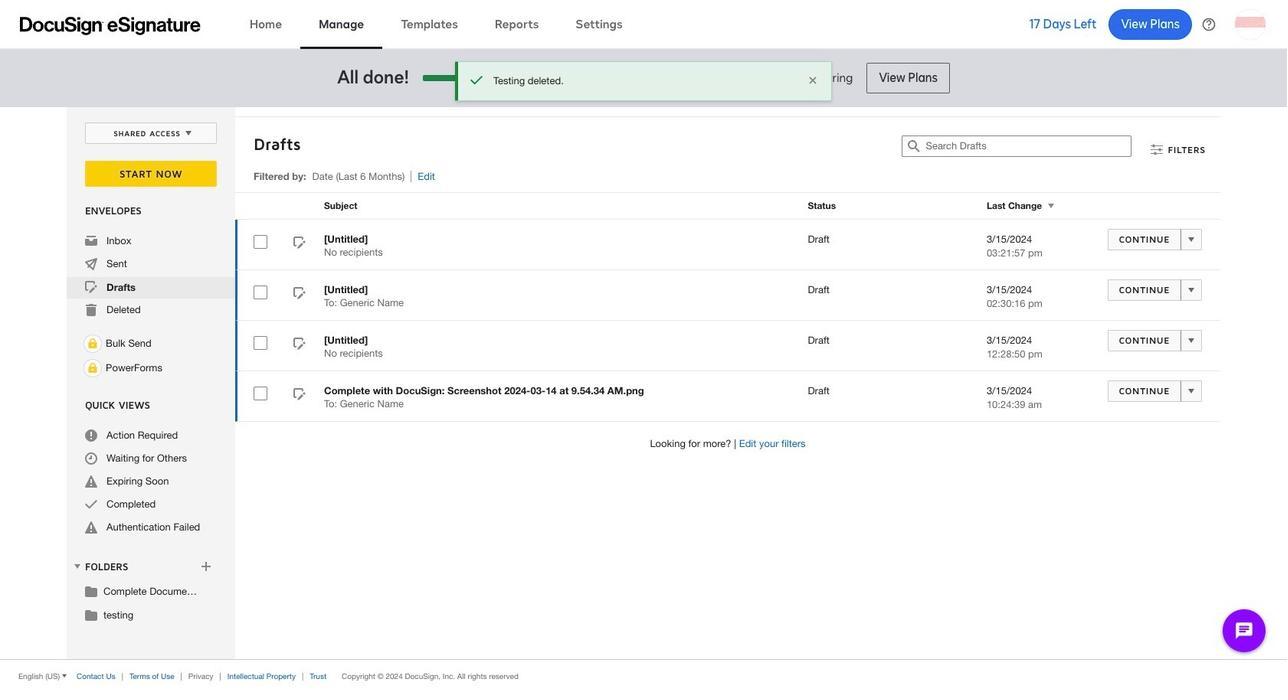 Task type: describe. For each thing, give the bounding box(es) containing it.
docusign esignature image
[[20, 16, 201, 35]]

trash image
[[85, 304, 97, 317]]

Search Drafts text field
[[926, 136, 1132, 156]]

1 lock image from the top
[[84, 335, 102, 353]]

view folders image
[[71, 561, 84, 573]]

2 alert image from the top
[[85, 522, 97, 534]]

secondary navigation region
[[67, 107, 1225, 660]]



Task type: vqa. For each thing, say whether or not it's contained in the screenshot.
'Advanced Options List' list
no



Task type: locate. For each thing, give the bounding box(es) containing it.
0 vertical spatial alert image
[[85, 476, 97, 488]]

0 vertical spatial lock image
[[84, 335, 102, 353]]

inbox image
[[85, 235, 97, 248]]

2 draft image from the top
[[294, 287, 306, 302]]

2 lock image from the top
[[84, 359, 102, 378]]

0 vertical spatial draft image
[[294, 237, 306, 251]]

draft image
[[85, 281, 97, 294]]

draft image
[[294, 237, 306, 251], [294, 287, 306, 302], [294, 338, 306, 353]]

action required image
[[85, 430, 97, 442]]

1 vertical spatial draft image
[[294, 287, 306, 302]]

1 vertical spatial alert image
[[85, 522, 97, 534]]

folder image
[[85, 609, 97, 622]]

lock image
[[84, 335, 102, 353], [84, 359, 102, 378]]

3 draft image from the top
[[294, 338, 306, 353]]

alert image
[[85, 476, 97, 488], [85, 522, 97, 534]]

draft image
[[294, 389, 306, 403]]

1 draft image from the top
[[294, 237, 306, 251]]

folder image
[[85, 586, 97, 598]]

1 vertical spatial lock image
[[84, 359, 102, 378]]

alert image down the clock image
[[85, 476, 97, 488]]

completed image
[[85, 499, 97, 511]]

alert image down completed image
[[85, 522, 97, 534]]

more info region
[[0, 660, 1288, 693]]

sent image
[[85, 258, 97, 271]]

status
[[494, 74, 796, 88]]

1 alert image from the top
[[85, 476, 97, 488]]

your uploaded profile image image
[[1235, 9, 1266, 39]]

2 vertical spatial draft image
[[294, 338, 306, 353]]

clock image
[[85, 453, 97, 465]]



